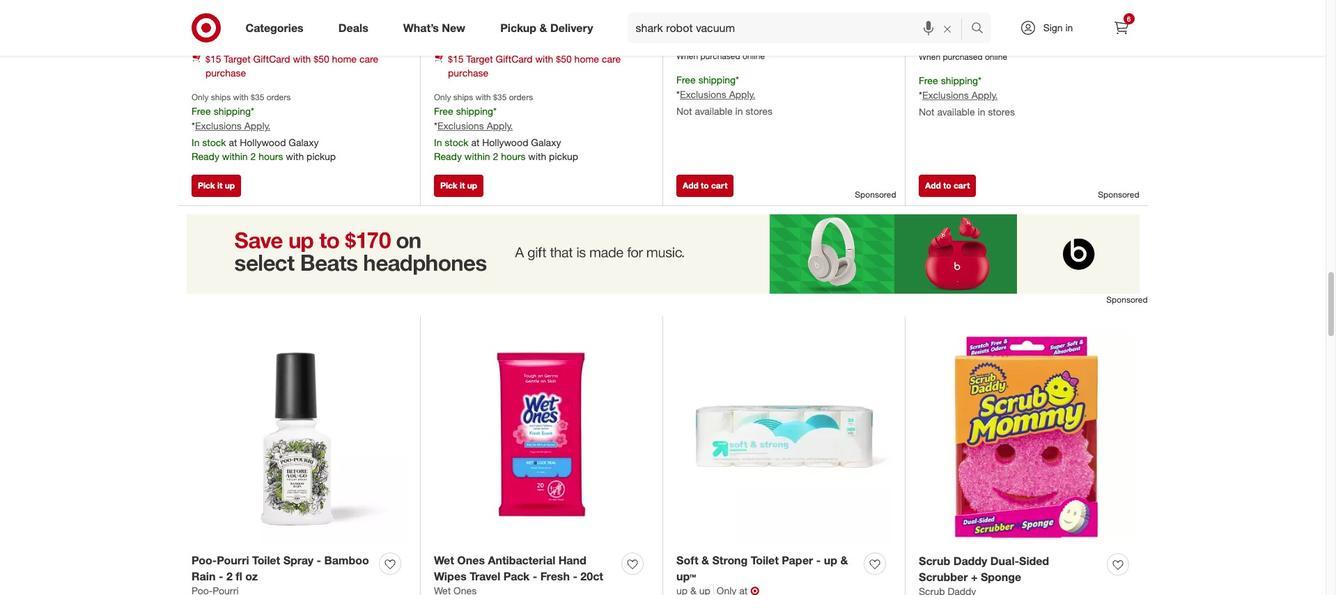 Task type: describe. For each thing, give the bounding box(es) containing it.
advertisement region
[[178, 214, 1148, 294]]

strong
[[712, 554, 748, 568]]

$159.99 reg $199.99 sale when purchased online
[[919, 19, 1013, 62]]

What can we help you find? suggestions appear below search field
[[627, 13, 974, 43]]

pick for $3.29
[[440, 180, 458, 191]]

6 link
[[1106, 13, 1137, 43]]

galaxy for $3.79
[[289, 137, 319, 148]]

& for soft
[[702, 554, 709, 568]]

ships for $3.79
[[211, 92, 231, 103]]

$15 target giftcard with $50 home care purchase for $3.29
[[448, 53, 621, 79]]

poo-pourri toilet spray - bamboo rain - 2 fl oz
[[192, 554, 369, 583]]

available for sale
[[937, 106, 975, 118]]

$3.29 ( $0.07 /square foot )
[[434, 18, 546, 32]]

2 for $3.29
[[493, 151, 498, 162]]

wipes
[[434, 570, 467, 583]]

hollywood for $3.29
[[482, 137, 528, 148]]

it for $3.79
[[217, 180, 222, 191]]

hours for $3.79
[[259, 151, 283, 162]]

add for sale
[[925, 180, 941, 191]]

sign in
[[1043, 22, 1073, 33]]

soft
[[676, 554, 698, 568]]

in for sale
[[978, 106, 985, 118]]

within for $3.29
[[464, 151, 490, 162]]

up for $3.29
[[467, 180, 477, 191]]

ready for $3.79
[[192, 151, 219, 162]]

/square
[[490, 20, 523, 32]]

pourri
[[217, 554, 249, 568]]

pick it up for $3.29
[[440, 180, 477, 191]]

pack
[[504, 570, 530, 583]]

up for $3.79
[[225, 180, 235, 191]]

hand
[[559, 554, 586, 568]]

$159.99 for when
[[676, 18, 716, 32]]

not for sale
[[919, 106, 935, 118]]

sign
[[1043, 22, 1063, 33]]

sided
[[1019, 554, 1049, 568]]

toilet inside soft & strong toilet paper - up & up™
[[751, 554, 779, 568]]

- right pack
[[533, 570, 537, 583]]

galaxy inside the $3.79 at hollywood galaxy
[[243, 37, 269, 48]]

paper
[[782, 554, 813, 568]]

2 horizontal spatial &
[[840, 554, 848, 568]]

& for pickup
[[540, 21, 547, 35]]

add for when
[[683, 180, 699, 191]]

poo-pourri toilet spray - bamboo rain - 2 fl oz link
[[192, 553, 373, 585]]

$3.29
[[434, 18, 461, 32]]

fresh
[[540, 570, 570, 583]]

20ct
[[581, 570, 603, 583]]

scrub
[[919, 554, 950, 568]]

)
[[544, 20, 546, 32]]

add to cart button for when
[[676, 175, 734, 197]]

what's new link
[[391, 13, 483, 43]]

it for $3.29
[[460, 180, 465, 191]]

rain
[[192, 570, 216, 583]]

delivery
[[550, 21, 593, 35]]

2 inside poo-pourri toilet spray - bamboo rain - 2 fl oz
[[226, 570, 233, 583]]

wet ones antibacterial hand wipes travel pack - fresh - 20ct
[[434, 554, 603, 583]]

$159.99 reg sale when purchased online
[[676, 18, 765, 62]]

hollywood inside the $3.79 at hollywood galaxy
[[201, 37, 241, 48]]

wet
[[434, 554, 454, 568]]

at for $3.79
[[229, 137, 237, 148]]

toilet inside poo-pourri toilet spray - bamboo rain - 2 fl oz
[[252, 554, 280, 568]]

pick it up button for $3.79
[[192, 175, 241, 197]]

what's new
[[403, 21, 465, 35]]

pickup & delivery
[[500, 21, 593, 35]]

pick it up for $3.79
[[198, 180, 235, 191]]

reg for $199.99
[[961, 21, 975, 32]]

oz
[[245, 570, 258, 583]]

sponsored for sale
[[855, 189, 896, 200]]

6
[[1127, 15, 1131, 23]]

new
[[442, 21, 465, 35]]

what's
[[403, 21, 439, 35]]

within for $3.79
[[222, 151, 248, 162]]

travel
[[470, 570, 500, 583]]

$159.99 for sale
[[919, 19, 958, 33]]

available for when
[[695, 105, 733, 117]]

soft & strong toilet paper - up & up™ link
[[676, 553, 858, 585]]

soft & strong toilet paper - up & up™
[[676, 554, 848, 583]]

reg for sale
[[719, 20, 733, 32]]

at inside the $3.79 at hollywood galaxy
[[192, 37, 199, 48]]

(
[[464, 20, 467, 32]]

sponsored for $199.99
[[1098, 189, 1139, 200]]

purchased inside $159.99 reg $199.99 sale when purchased online
[[943, 52, 983, 62]]

up™
[[676, 570, 696, 583]]

up inside soft & strong toilet paper - up & up™
[[824, 554, 837, 568]]

purchase for $3.29
[[448, 67, 488, 79]]

when inside $159.99 reg sale when purchased online
[[676, 51, 698, 62]]

purchase for $3.79
[[206, 67, 246, 79]]

spray
[[283, 554, 314, 568]]

deals link
[[327, 13, 386, 43]]

care for $3.79
[[359, 53, 378, 65]]

home for $3.79
[[332, 53, 357, 65]]

search button
[[964, 13, 998, 46]]

only for $3.29
[[434, 92, 451, 103]]

+
[[971, 570, 978, 584]]

dual-
[[990, 554, 1019, 568]]



Task type: locate. For each thing, give the bounding box(es) containing it.
$50 for $3.29
[[556, 53, 572, 65]]

free shipping * * exclusions apply. not available in stores down $159.99 reg $199.99 sale when purchased online
[[919, 75, 1015, 118]]

-
[[317, 554, 321, 568], [816, 554, 821, 568], [219, 570, 223, 583], [533, 570, 537, 583], [573, 570, 577, 583]]

pick for $3.79
[[198, 180, 215, 191]]

1 horizontal spatial $159.99
[[919, 19, 958, 33]]

$15 down the $3.79 at hollywood galaxy on the top left of the page
[[206, 53, 221, 65]]

poo-pourri toilet spray - bamboo rain - 2 fl oz image
[[192, 330, 406, 545], [192, 330, 406, 545]]

1 horizontal spatial stock
[[445, 137, 469, 148]]

0 horizontal spatial giftcard
[[253, 53, 290, 65]]

0 horizontal spatial online
[[743, 51, 765, 62]]

0 horizontal spatial $15 target giftcard with $50 home care purchase
[[206, 53, 378, 79]]

1 horizontal spatial add to cart button
[[919, 175, 976, 197]]

0 horizontal spatial cart
[[711, 180, 728, 191]]

care down deals 'link'
[[359, 53, 378, 65]]

to
[[701, 180, 709, 191], [943, 180, 951, 191]]

1 hours from the left
[[259, 151, 283, 162]]

online down $199.99
[[985, 52, 1007, 62]]

1 horizontal spatial cart
[[954, 180, 970, 191]]

orders for $3.29
[[509, 92, 533, 103]]

with
[[293, 53, 311, 65], [535, 53, 553, 65], [233, 92, 249, 103], [475, 92, 491, 103], [286, 151, 304, 162], [528, 151, 546, 162]]

1 home from the left
[[332, 53, 357, 65]]

1 toilet from the left
[[252, 554, 280, 568]]

0 horizontal spatial galaxy
[[243, 37, 269, 48]]

2 it from the left
[[460, 180, 465, 191]]

0 horizontal spatial it
[[217, 180, 222, 191]]

2 for $3.79
[[250, 151, 256, 162]]

add to cart for when
[[683, 180, 728, 191]]

2 within from the left
[[464, 151, 490, 162]]

0 horizontal spatial $50
[[314, 53, 329, 65]]

giftcard
[[253, 53, 290, 65], [496, 53, 533, 65]]

$15 target giftcard with $50 home care purchase for $3.79
[[206, 53, 378, 79]]

not
[[676, 105, 692, 117], [919, 106, 935, 118]]

scrub daddy dual-sided scrubber + sponge image
[[919, 330, 1134, 546], [919, 330, 1134, 546]]

to for when
[[701, 180, 709, 191]]

1 horizontal spatial galaxy
[[289, 137, 319, 148]]

pickup
[[500, 21, 536, 35]]

1 horizontal spatial care
[[602, 53, 621, 65]]

when
[[676, 51, 698, 62], [919, 52, 941, 62]]

stores for when
[[746, 105, 773, 117]]

0 horizontal spatial up
[[225, 180, 235, 191]]

0 horizontal spatial add to cart
[[683, 180, 728, 191]]

0 horizontal spatial in
[[192, 137, 200, 148]]

at for $3.29
[[471, 137, 480, 148]]

1 stock from the left
[[202, 137, 226, 148]]

toilet up the oz on the bottom of the page
[[252, 554, 280, 568]]

*
[[736, 74, 739, 86], [978, 75, 982, 86], [676, 88, 680, 100], [919, 89, 922, 101], [251, 105, 254, 117], [493, 105, 497, 117], [192, 120, 195, 132], [434, 120, 437, 132]]

- inside soft & strong toilet paper - up & up™
[[816, 554, 821, 568]]

apply.
[[729, 88, 755, 100], [972, 89, 998, 101], [244, 120, 270, 132], [487, 120, 513, 132]]

$50 down delivery
[[556, 53, 572, 65]]

0 horizontal spatial 2
[[226, 570, 233, 583]]

1 horizontal spatial pick it up
[[440, 180, 477, 191]]

orders for $3.79
[[267, 92, 291, 103]]

free shipping * * exclusions apply. not available in stores
[[676, 74, 773, 117], [919, 75, 1015, 118]]

0 horizontal spatial home
[[332, 53, 357, 65]]

home for $3.29
[[574, 53, 599, 65]]

0 horizontal spatial stores
[[746, 105, 773, 117]]

hollywood for $3.79
[[240, 137, 286, 148]]

toilet
[[252, 554, 280, 568], [751, 554, 779, 568]]

2 pick it up from the left
[[440, 180, 477, 191]]

1 in from the left
[[192, 137, 200, 148]]

foot
[[526, 20, 544, 32]]

2 horizontal spatial galaxy
[[531, 137, 561, 148]]

in for when
[[735, 105, 743, 117]]

1 horizontal spatial sale
[[919, 35, 938, 47]]

$35 for $3.79
[[251, 92, 264, 103]]

$35 for $3.29
[[493, 92, 507, 103]]

free shipping * * exclusions apply. not available in stores for when
[[676, 74, 773, 117]]

0 horizontal spatial add to cart button
[[676, 175, 734, 197]]

& right pickup on the left top of page
[[540, 21, 547, 35]]

care down pickup & delivery link
[[602, 53, 621, 65]]

online inside $159.99 reg sale when purchased online
[[743, 51, 765, 62]]

not for when
[[676, 105, 692, 117]]

giftcard for $3.79
[[253, 53, 290, 65]]

$50 for $3.79
[[314, 53, 329, 65]]

2 in from the left
[[434, 137, 442, 148]]

scrub daddy dual-sided scrubber + sponge link
[[919, 554, 1101, 585]]

in
[[1065, 22, 1073, 33], [735, 105, 743, 117], [978, 106, 985, 118]]

2 cart from the left
[[954, 180, 970, 191]]

0 horizontal spatial $15
[[206, 53, 221, 65]]

galaxy for $3.29
[[531, 137, 561, 148]]

online
[[743, 51, 765, 62], [985, 52, 1007, 62]]

1 orders from the left
[[267, 92, 291, 103]]

0 horizontal spatial $35
[[251, 92, 264, 103]]

$3.79
[[192, 18, 219, 32]]

0 horizontal spatial ships
[[211, 92, 231, 103]]

1 giftcard from the left
[[253, 53, 290, 65]]

$50 down deals 'link'
[[314, 53, 329, 65]]

poo-
[[192, 554, 217, 568]]

0 horizontal spatial at
[[192, 37, 199, 48]]

1 horizontal spatial $50
[[556, 53, 572, 65]]

0 horizontal spatial purchased
[[700, 51, 740, 62]]

galaxy
[[243, 37, 269, 48], [289, 137, 319, 148], [531, 137, 561, 148]]

reg
[[719, 20, 733, 32], [961, 21, 975, 32]]

1 horizontal spatial stores
[[988, 106, 1015, 118]]

1 ready from the left
[[192, 151, 219, 162]]

0 horizontal spatial only ships with $35 orders free shipping * * exclusions apply. in stock at  hollywood galaxy ready within 2 hours with pickup
[[192, 92, 336, 162]]

0 horizontal spatial &
[[540, 21, 547, 35]]

2 orders from the left
[[509, 92, 533, 103]]

1 to from the left
[[701, 180, 709, 191]]

1 horizontal spatial it
[[460, 180, 465, 191]]

daddy
[[954, 554, 987, 568]]

target down $0.07
[[466, 53, 493, 65]]

1 purchase from the left
[[206, 67, 246, 79]]

2 $15 from the left
[[448, 53, 464, 65]]

1 add to cart button from the left
[[676, 175, 734, 197]]

target for $3.29
[[466, 53, 493, 65]]

target down the $3.79 at hollywood galaxy on the top left of the page
[[224, 53, 251, 65]]

0 horizontal spatial pick it up
[[198, 180, 235, 191]]

hours for $3.29
[[501, 151, 526, 162]]

1 horizontal spatial hours
[[501, 151, 526, 162]]

$0.07
[[467, 20, 490, 32]]

add
[[683, 180, 699, 191], [925, 180, 941, 191]]

$199.99
[[978, 21, 1013, 32]]

cart for when
[[711, 180, 728, 191]]

& right soft
[[702, 554, 709, 568]]

$15 down new
[[448, 53, 464, 65]]

sale inside $159.99 reg $199.99 sale when purchased online
[[919, 35, 938, 47]]

antibacterial
[[488, 554, 555, 568]]

0 horizontal spatial target
[[224, 53, 251, 65]]

free
[[676, 74, 696, 86], [919, 75, 938, 86], [192, 105, 211, 117], [434, 105, 453, 117]]

free shipping * * exclusions apply. not available in stores down $159.99 reg sale when purchased online
[[676, 74, 773, 117]]

home down deals
[[332, 53, 357, 65]]

- right spray in the bottom of the page
[[317, 554, 321, 568]]

search
[[964, 22, 998, 36]]

1 pick it up from the left
[[198, 180, 235, 191]]

1 horizontal spatial not
[[919, 106, 935, 118]]

reg inside $159.99 reg $199.99 sale when purchased online
[[961, 21, 975, 32]]

1 horizontal spatial free shipping * * exclusions apply. not available in stores
[[919, 75, 1015, 118]]

it
[[217, 180, 222, 191], [460, 180, 465, 191]]

2 $50 from the left
[[556, 53, 572, 65]]

2 add from the left
[[925, 180, 941, 191]]

scrub daddy dual-sided scrubber + sponge
[[919, 554, 1049, 584]]

0 horizontal spatial pick
[[198, 180, 215, 191]]

1 horizontal spatial ready
[[434, 151, 462, 162]]

purchase down (
[[448, 67, 488, 79]]

deals
[[338, 21, 368, 35]]

free shipping * * exclusions apply. not available in stores for sale
[[919, 75, 1015, 118]]

1 horizontal spatial $15
[[448, 53, 464, 65]]

in for $3.79
[[192, 137, 200, 148]]

0 horizontal spatial pick it up button
[[192, 175, 241, 197]]

giftcard down pickup on the left top of page
[[496, 53, 533, 65]]

ones
[[457, 554, 485, 568]]

$15
[[206, 53, 221, 65], [448, 53, 464, 65]]

sale inside $159.99 reg sale when purchased online
[[676, 34, 696, 46]]

$159.99 inside $159.99 reg sale when purchased online
[[676, 18, 716, 32]]

1 horizontal spatial when
[[919, 52, 941, 62]]

& right paper
[[840, 554, 848, 568]]

1 target from the left
[[224, 53, 251, 65]]

to for sale
[[943, 180, 951, 191]]

$15 target giftcard with $50 home care purchase
[[206, 53, 378, 79], [448, 53, 621, 79]]

1 horizontal spatial at
[[229, 137, 237, 148]]

scrubber
[[919, 570, 968, 584]]

2 hours from the left
[[501, 151, 526, 162]]

1 it from the left
[[217, 180, 222, 191]]

2 pick it up button from the left
[[434, 175, 484, 197]]

1 cart from the left
[[711, 180, 728, 191]]

2 toilet from the left
[[751, 554, 779, 568]]

0 horizontal spatial stock
[[202, 137, 226, 148]]

sponge
[[981, 570, 1021, 584]]

0 horizontal spatial in
[[735, 105, 743, 117]]

0 horizontal spatial add
[[683, 180, 699, 191]]

$159.99 inside $159.99 reg $199.99 sale when purchased online
[[919, 19, 958, 33]]

pickup for $3.79
[[307, 151, 336, 162]]

fl
[[236, 570, 242, 583]]

only ships with $35 orders free shipping * * exclusions apply. in stock at  hollywood galaxy ready within 2 hours with pickup for $3.79
[[192, 92, 336, 162]]

1 horizontal spatial to
[[943, 180, 951, 191]]

stock
[[202, 137, 226, 148], [445, 137, 469, 148]]

cart for sale
[[954, 180, 970, 191]]

1 pickup from the left
[[307, 151, 336, 162]]

0 horizontal spatial care
[[359, 53, 378, 65]]

categories link
[[234, 13, 321, 43]]

stock for $3.29
[[445, 137, 469, 148]]

1 horizontal spatial only
[[434, 92, 451, 103]]

at
[[192, 37, 199, 48], [229, 137, 237, 148], [471, 137, 480, 148]]

1 horizontal spatial only ships with $35 orders free shipping * * exclusions apply. in stock at  hollywood galaxy ready within 2 hours with pickup
[[434, 92, 578, 162]]

1 horizontal spatial online
[[985, 52, 1007, 62]]

1 horizontal spatial $15 target giftcard with $50 home care purchase
[[448, 53, 621, 79]]

0 horizontal spatial within
[[222, 151, 248, 162]]

2
[[250, 151, 256, 162], [493, 151, 498, 162], [226, 570, 233, 583]]

target
[[224, 53, 251, 65], [466, 53, 493, 65]]

2 home from the left
[[574, 53, 599, 65]]

2 horizontal spatial up
[[824, 554, 837, 568]]

care for $3.29
[[602, 53, 621, 65]]

1 add to cart from the left
[[683, 180, 728, 191]]

2 pickup from the left
[[549, 151, 578, 162]]

$3.79 at hollywood galaxy
[[192, 18, 269, 48]]

within
[[222, 151, 248, 162], [464, 151, 490, 162]]

wet ones antibacterial hand wipes travel pack - fresh - 20ct image
[[434, 330, 649, 545], [434, 330, 649, 545]]

bamboo
[[324, 554, 369, 568]]

0 horizontal spatial sale
[[676, 34, 696, 46]]

0 horizontal spatial orders
[[267, 92, 291, 103]]

2 ready from the left
[[434, 151, 462, 162]]

1 horizontal spatial target
[[466, 53, 493, 65]]

pick it up button
[[192, 175, 241, 197], [434, 175, 484, 197]]

add to cart
[[683, 180, 728, 191], [925, 180, 970, 191]]

home down delivery
[[574, 53, 599, 65]]

pickup
[[307, 151, 336, 162], [549, 151, 578, 162]]

1 horizontal spatial purchased
[[943, 52, 983, 62]]

add to cart button
[[676, 175, 734, 197], [919, 175, 976, 197]]

1 $15 target giftcard with $50 home care purchase from the left
[[206, 53, 378, 79]]

1 horizontal spatial up
[[467, 180, 477, 191]]

1 horizontal spatial &
[[702, 554, 709, 568]]

$15 for $3.79
[[206, 53, 221, 65]]

$50
[[314, 53, 329, 65], [556, 53, 572, 65]]

categories
[[246, 21, 304, 35]]

pick it up
[[198, 180, 235, 191], [440, 180, 477, 191]]

0 horizontal spatial reg
[[719, 20, 733, 32]]

ships for $3.29
[[453, 92, 473, 103]]

2 only ships with $35 orders free shipping * * exclusions apply. in stock at  hollywood galaxy ready within 2 hours with pickup from the left
[[434, 92, 578, 162]]

1 $15 from the left
[[206, 53, 221, 65]]

only ships with $35 orders free shipping * * exclusions apply. in stock at  hollywood galaxy ready within 2 hours with pickup
[[192, 92, 336, 162], [434, 92, 578, 162]]

available
[[695, 105, 733, 117], [937, 106, 975, 118]]

1 horizontal spatial toilet
[[751, 554, 779, 568]]

add to cart button for sale
[[919, 175, 976, 197]]

2 to from the left
[[943, 180, 951, 191]]

1 horizontal spatial home
[[574, 53, 599, 65]]

toilet left paper
[[751, 554, 779, 568]]

0 horizontal spatial $159.99
[[676, 18, 716, 32]]

pick
[[198, 180, 215, 191], [440, 180, 458, 191]]

2 ships from the left
[[453, 92, 473, 103]]

1 horizontal spatial $35
[[493, 92, 507, 103]]

1 horizontal spatial pick
[[440, 180, 458, 191]]

pick it up button for $3.29
[[434, 175, 484, 197]]

1 horizontal spatial add to cart
[[925, 180, 970, 191]]

1 horizontal spatial in
[[434, 137, 442, 148]]

2 target from the left
[[466, 53, 493, 65]]

1 $35 from the left
[[251, 92, 264, 103]]

- right rain
[[219, 570, 223, 583]]

2 only from the left
[[434, 92, 451, 103]]

2 add to cart button from the left
[[919, 175, 976, 197]]

2 horizontal spatial 2
[[493, 151, 498, 162]]

pickup & delivery link
[[488, 13, 611, 43]]

only ships with $35 orders free shipping * * exclusions apply. in stock at  hollywood galaxy ready within 2 hours with pickup for $3.29
[[434, 92, 578, 162]]

1 pick it up button from the left
[[192, 175, 241, 197]]

sale
[[676, 34, 696, 46], [919, 35, 938, 47]]

1 ships from the left
[[211, 92, 231, 103]]

when inside $159.99 reg $199.99 sale when purchased online
[[919, 52, 941, 62]]

1 horizontal spatial within
[[464, 151, 490, 162]]

hollywood
[[201, 37, 241, 48], [240, 137, 286, 148], [482, 137, 528, 148]]

1 horizontal spatial orders
[[509, 92, 533, 103]]

1 only ships with $35 orders free shipping * * exclusions apply. in stock at  hollywood galaxy ready within 2 hours with pickup from the left
[[192, 92, 336, 162]]

$15 target giftcard with $50 home care purchase down "foot"
[[448, 53, 621, 79]]

1 horizontal spatial pickup
[[549, 151, 578, 162]]

sign in link
[[1008, 13, 1095, 43]]

2 $15 target giftcard with $50 home care purchase from the left
[[448, 53, 621, 79]]

add to cart for sale
[[925, 180, 970, 191]]

orders
[[267, 92, 291, 103], [509, 92, 533, 103]]

exclusions apply. button
[[680, 88, 755, 102], [922, 88, 998, 102], [195, 119, 270, 133], [437, 119, 513, 133]]

wet ones antibacterial hand wipes travel pack - fresh - 20ct link
[[434, 553, 616, 585]]

purchased
[[700, 51, 740, 62], [943, 52, 983, 62]]

1 horizontal spatial 2
[[250, 151, 256, 162]]

0 horizontal spatial purchase
[[206, 67, 246, 79]]

2 giftcard from the left
[[496, 53, 533, 65]]

1 horizontal spatial reg
[[961, 21, 975, 32]]

online inside $159.99 reg $199.99 sale when purchased online
[[985, 52, 1007, 62]]

0 horizontal spatial when
[[676, 51, 698, 62]]

$15 target giftcard with $50 home care purchase down categories link
[[206, 53, 378, 79]]

only for $3.79
[[192, 92, 209, 103]]

0 horizontal spatial free shipping * * exclusions apply. not available in stores
[[676, 74, 773, 117]]

0 horizontal spatial available
[[695, 105, 733, 117]]

1 within from the left
[[222, 151, 248, 162]]

only
[[192, 92, 209, 103], [434, 92, 451, 103]]

1 horizontal spatial available
[[937, 106, 975, 118]]

giftcard down categories
[[253, 53, 290, 65]]

2 $35 from the left
[[493, 92, 507, 103]]

1 horizontal spatial pick it up button
[[434, 175, 484, 197]]

2 add to cart from the left
[[925, 180, 970, 191]]

purchase down the $3.79 at hollywood galaxy on the top left of the page
[[206, 67, 246, 79]]

ships
[[211, 92, 231, 103], [453, 92, 473, 103]]

1 horizontal spatial add
[[925, 180, 941, 191]]

2 horizontal spatial in
[[1065, 22, 1073, 33]]

0 horizontal spatial ready
[[192, 151, 219, 162]]

purchase
[[206, 67, 246, 79], [448, 67, 488, 79]]

0 horizontal spatial to
[[701, 180, 709, 191]]

0 horizontal spatial hours
[[259, 151, 283, 162]]

0 horizontal spatial toilet
[[252, 554, 280, 568]]

care
[[359, 53, 378, 65], [602, 53, 621, 65]]

2 care from the left
[[602, 53, 621, 65]]

- down hand
[[573, 570, 577, 583]]

exclusions
[[680, 88, 726, 100], [922, 89, 969, 101], [195, 120, 242, 132], [437, 120, 484, 132]]

stock for $3.79
[[202, 137, 226, 148]]

1 add from the left
[[683, 180, 699, 191]]

$15 for $3.29
[[448, 53, 464, 65]]

0 horizontal spatial not
[[676, 105, 692, 117]]

online down the what can we help you find? suggestions appear below search box
[[743, 51, 765, 62]]

purchased inside $159.99 reg sale when purchased online
[[700, 51, 740, 62]]

2 pick from the left
[[440, 180, 458, 191]]

1 horizontal spatial giftcard
[[496, 53, 533, 65]]

1 only from the left
[[192, 92, 209, 103]]

1 horizontal spatial purchase
[[448, 67, 488, 79]]

0 horizontal spatial pickup
[[307, 151, 336, 162]]

in for $3.29
[[434, 137, 442, 148]]

giftcard for $3.29
[[496, 53, 533, 65]]

stores for sale
[[988, 106, 1015, 118]]

1 pick from the left
[[198, 180, 215, 191]]

2 purchase from the left
[[448, 67, 488, 79]]

ready for $3.29
[[434, 151, 462, 162]]

target for $3.79
[[224, 53, 251, 65]]

reg inside $159.99 reg sale when purchased online
[[719, 20, 733, 32]]

1 horizontal spatial in
[[978, 106, 985, 118]]

&
[[540, 21, 547, 35], [702, 554, 709, 568], [840, 554, 848, 568]]

1 care from the left
[[359, 53, 378, 65]]

2 horizontal spatial at
[[471, 137, 480, 148]]

0 horizontal spatial only
[[192, 92, 209, 103]]

soft & strong toilet paper - up & up™ image
[[676, 330, 891, 545], [676, 330, 891, 545]]

2 stock from the left
[[445, 137, 469, 148]]

1 $50 from the left
[[314, 53, 329, 65]]

- right paper
[[816, 554, 821, 568]]

pickup for $3.29
[[549, 151, 578, 162]]

1 horizontal spatial ships
[[453, 92, 473, 103]]



Task type: vqa. For each thing, say whether or not it's contained in the screenshot.
same- within the $5.29 ( $0.24 /OUNCE ) AT PINOLE BUY 2 FOR $9 WITH SAME-DAY ORDER SERVICES
no



